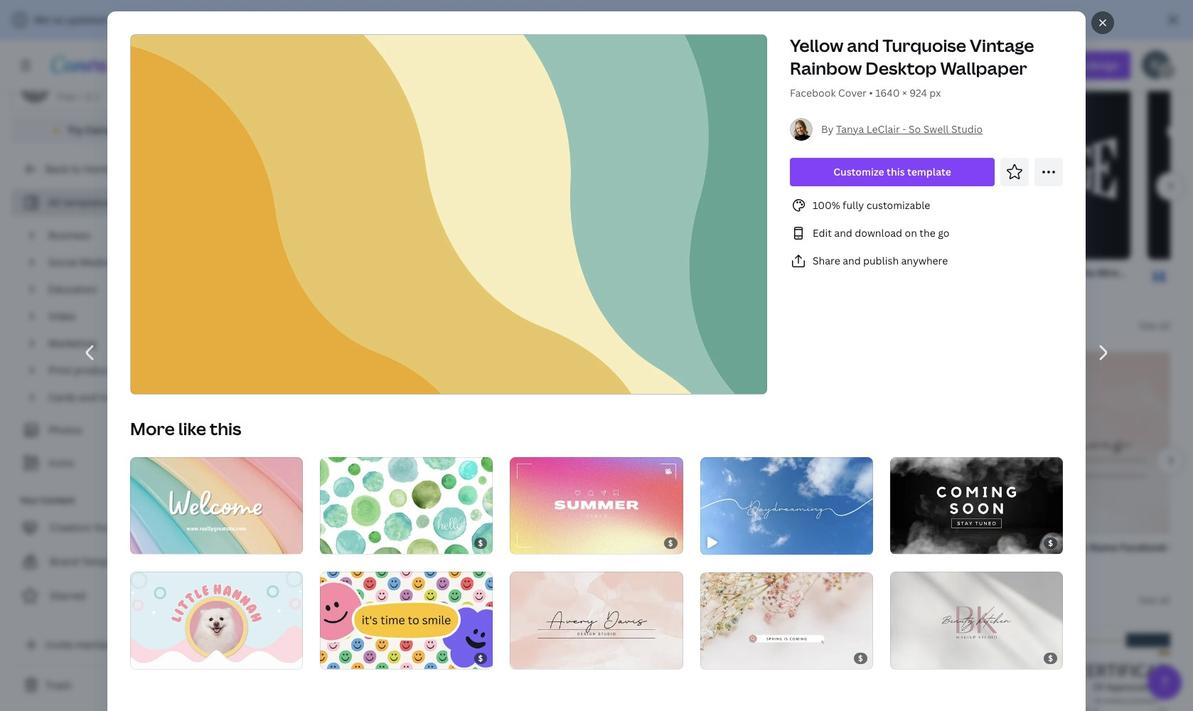 Task type: vqa. For each thing, say whether or not it's contained in the screenshot.
the left canva
yes



Task type: describe. For each thing, give the bounding box(es) containing it.
3 see all link from the top
[[1140, 593, 1171, 607]]

black white typography motivation tshirt link
[[383, 265, 585, 281]]

ar creative link
[[1105, 6, 1194, 21]]

shirts
[[212, 43, 263, 66]]

list containing 100% fully customizable
[[790, 197, 1064, 270]]

invite members button
[[11, 631, 185, 659]]

education
[[48, 282, 97, 296]]

cove
[[1169, 541, 1194, 554]]

creative
[[1119, 7, 1152, 19]]

canva creative studio link
[[701, 281, 814, 295]]

media
[[80, 255, 109, 269]]

2 designs for makers link from the left
[[958, 6, 1060, 21]]

1 horizontal spatial studio
[[765, 282, 792, 294]]

see all link for covers
[[1140, 319, 1171, 332]]

minimalist
[[1098, 266, 1149, 280]]

try canva pro
[[68, 123, 134, 137]]

canva creative studio
[[701, 282, 792, 294]]

tanya leclair - so swell studio link for rainbow
[[565, 556, 859, 570]]

we've
[[34, 13, 63, 26]]

photos
[[48, 423, 82, 437]]

0 horizontal spatial this
[[210, 417, 242, 440]]

beige and pink floral spring search bar facebook cover image
[[700, 572, 873, 670]]

by tanya leclair - so swell studio
[[822, 122, 983, 136]]

makers for second designs for makers link from right
[[275, 7, 304, 19]]

typograp
[[1151, 266, 1194, 280]]

like
[[178, 417, 206, 440]]

3 white from the left
[[1068, 266, 1096, 280]]

gold and beige stars student of the month school award image
[[745, 627, 981, 711]]

facebook inside yellow and turquoise vintage rainbow desktop wallpaper facebook cover • 1640 × 924 px
[[790, 86, 836, 100]]

trash
[[46, 679, 72, 692]]

black for black white simple retro paris varsity t-shirt
[[859, 266, 886, 280]]

black white simple retro paris varsity t-shirt image
[[831, 78, 973, 260]]

3 see all from the top
[[1140, 593, 1171, 607]]

social media link
[[43, 249, 176, 276]]

cards and invitations
[[48, 391, 150, 404]]

varsity
[[1010, 266, 1044, 280]]

literasign link
[[665, 6, 765, 21]]

creators you follow link
[[11, 514, 185, 542]]

your content
[[20, 494, 75, 507]]

brand templates
[[50, 555, 131, 568]]

see for shirts
[[1140, 44, 1157, 58]]

tshirt
[[558, 266, 585, 280]]

fully
[[843, 198, 864, 212]]

more
[[130, 417, 175, 440]]

more like this
[[130, 417, 242, 440]]

see all link for shirts
[[1140, 44, 1171, 58]]

green hello watercolor circles facebook cover image
[[320, 457, 493, 554]]

$ for black and white simple coming soon facebook cover image
[[1049, 538, 1054, 549]]

personal link
[[811, 6, 912, 21]]

black and white minimalist typograp
[[1018, 266, 1194, 280]]

on
[[905, 226, 918, 240]]

chubar
[[272, 556, 303, 568]]

pink bold health and wellness lifestyle and hobbies t-shirt image
[[672, 78, 814, 260]]

the
[[920, 226, 936, 240]]

lucie
[[372, 7, 394, 19]]

trash link
[[11, 672, 185, 700]]

and for yellow and turquoise vintage rainbow desktop wallpaper facebook cover • 1640 × 924 px
[[847, 33, 880, 57]]

video
[[48, 309, 76, 323]]

3 all from the top
[[1160, 593, 1171, 607]]

cards
[[48, 391, 76, 404]]

social media
[[48, 255, 109, 269]]

canva inside button
[[85, 123, 115, 137]]

cards and invitations link
[[43, 384, 176, 411]]

customize this template link
[[790, 158, 995, 186]]

1 horizontal spatial so
[[909, 122, 921, 136]]

pink watercolor background business name facebook cove venicedesigns
[[905, 541, 1194, 568]]

white and gold certificate of appreciation image
[[471, 627, 728, 711]]

desktop for yellow and turquoise vintage rainbow desktop wallpaper tanya leclair - so swell studio
[[753, 541, 793, 554]]

watercolor
[[928, 541, 982, 554]]

black white simple retro paris varsity t-shirt link
[[859, 265, 1078, 281]]

yellow and turquoise vintage rainbow desktop wallpaper tanya leclair - so swell studio
[[565, 541, 845, 568]]

marketing link
[[43, 330, 176, 357]]

by
[[822, 122, 834, 136]]

924
[[910, 86, 928, 100]]

0 vertical spatial -
[[903, 122, 907, 136]]

alma
[[542, 282, 563, 294]]

0 vertical spatial business
[[48, 228, 91, 242]]

customize
[[834, 165, 885, 179]]

facebook inside pink watercolor background business name facebook cove venicedesigns
[[1121, 541, 1167, 554]]

motivation
[[502, 266, 555, 280]]

covers
[[282, 317, 342, 341]]

0 horizontal spatial t-
[[196, 43, 212, 66]]

colorful 70s style women empowerment t-shirt image
[[196, 78, 338, 260]]

try canva pro button
[[11, 117, 185, 144]]

1640
[[876, 86, 900, 100]]

video link
[[43, 303, 176, 330]]

template
[[908, 165, 952, 179]]

go
[[938, 226, 950, 240]]

photo
[[463, 541, 492, 554]]

photos link
[[20, 417, 176, 444]]

facebook covers
[[196, 317, 342, 341]]

rainbow for yellow and turquoise vintage rainbow desktop wallpaper facebook cover • 1640 × 924 px
[[790, 56, 863, 80]]

home
[[83, 162, 112, 176]]

$ for green hello watercolor circles facebook cover image
[[478, 538, 483, 549]]

templates
[[81, 555, 131, 568]]

invite members
[[46, 638, 120, 652]]

1 horizontal spatial t-
[[1046, 266, 1055, 280]]

templates
[[63, 196, 112, 209]]

beige aesthetic realistic brand mood board film photo collage facebook cover image
[[196, 352, 519, 534]]

customizable
[[867, 198, 931, 212]]

background
[[984, 541, 1042, 554]]

creative
[[728, 282, 763, 294]]

name
[[1090, 541, 1118, 554]]

black white typography motivation tshirt image
[[355, 78, 497, 260]]

$ for pink yellow gradient modern summer vibes facebook cover image
[[669, 538, 673, 549]]

pink watercolor background business name facebook cove link
[[905, 540, 1194, 556]]

black and white minimalist typograp link
[[1018, 265, 1194, 281]]

venicedesigns
[[905, 556, 963, 568]]

black white aesthetic minimalist self-care word definition t-shirt image
[[514, 78, 655, 260]]

pink yellow gradient modern summer vibes facebook cover image
[[510, 457, 683, 554]]

colorful photo rainbow facebook cover image
[[130, 457, 303, 554]]

beige aesthetic realistic brand mood board film photo collage facebook cover link
[[225, 540, 611, 556]]

venicedesigns link
[[905, 556, 1194, 570]]

follow
[[114, 521, 145, 534]]

alma aurelia link
[[542, 281, 655, 295]]

black and white simple coming soon facebook cover image
[[891, 457, 1064, 554]]

aleksandra chubar link
[[225, 556, 519, 570]]

invitations
[[99, 391, 150, 404]]

business inside pink watercolor background business name facebook cove venicedesigns
[[1045, 541, 1088, 554]]

desktop for yellow and turquoise vintage rainbow desktop wallpaper facebook cover • 1640 × 924 px
[[866, 56, 937, 80]]

sindelkova
[[396, 7, 441, 19]]

white for typography
[[412, 266, 440, 280]]

- inside "yellow and turquoise vintage rainbow desktop wallpaper tanya leclair - so swell studio"
[[622, 556, 625, 568]]

t-shirts
[[196, 43, 263, 66]]

white red simple typography t shirt image
[[1148, 78, 1194, 260]]

film
[[440, 541, 461, 554]]

vintage for yellow and turquoise vintage rainbow desktop wallpaper tanya leclair - so swell studio
[[670, 541, 707, 554]]

turquoise for yellow and turquoise vintage rainbow desktop wallpaper facebook cover • 1640 × 924 px
[[883, 33, 967, 57]]



Task type: locate. For each thing, give the bounding box(es) containing it.
mood
[[378, 541, 406, 554]]

pink
[[905, 541, 926, 554]]

0 horizontal spatial -
[[622, 556, 625, 568]]

rainbow inside yellow and turquoise vintage rainbow desktop wallpaper facebook cover • 1640 × 924 px
[[790, 56, 863, 80]]

1 horizontal spatial white
[[888, 266, 916, 280]]

all down "ar creative" link on the top of the page
[[1160, 44, 1171, 58]]

1 makers from the left
[[275, 7, 304, 19]]

personal
[[811, 7, 847, 19]]

black white typography motivation tshirt
[[383, 266, 585, 280]]

tanya leclair - so swell studio link
[[837, 122, 983, 136], [565, 556, 859, 570]]

leclair inside "yellow and turquoise vintage rainbow desktop wallpaper tanya leclair - so swell studio"
[[591, 556, 620, 568]]

see all link down typograp
[[1140, 319, 1171, 332]]

wallpaper inside yellow and turquoise vintage rainbow desktop wallpaper facebook cover • 1640 × 924 px
[[941, 56, 1028, 80]]

0 horizontal spatial designs for makers link
[[225, 6, 326, 21]]

and inside "yellow and turquoise vintage rainbow desktop wallpaper tanya leclair - so swell studio"
[[599, 541, 617, 554]]

1 vertical spatial cover
[[582, 541, 611, 554]]

1 vertical spatial turquoise
[[619, 541, 667, 554]]

1 vertical spatial see all
[[1140, 319, 1171, 332]]

blue and yellow minimalist employee of the month certificate image
[[196, 627, 454, 711]]

see all link
[[1140, 44, 1171, 58], [1140, 319, 1171, 332], [1140, 593, 1171, 607]]

1 vertical spatial business
[[1045, 541, 1088, 554]]

aurelia
[[565, 282, 594, 294]]

0 horizontal spatial black
[[383, 266, 410, 280]]

- down ×
[[903, 122, 907, 136]]

2 see all from the top
[[1140, 319, 1171, 332]]

1 vertical spatial wallpaper
[[796, 541, 845, 554]]

brand templates link
[[11, 548, 185, 576]]

all down cove
[[1160, 593, 1171, 607]]

1 horizontal spatial leclair
[[867, 122, 901, 136]]

tanya right by
[[837, 122, 864, 136]]

1 designs for makers link from the left
[[225, 6, 326, 21]]

and for share and publish anywhere
[[843, 254, 861, 267]]

business up social at the top of the page
[[48, 228, 91, 242]]

vintage inside "yellow and turquoise vintage rainbow desktop wallpaper tanya leclair - so swell studio"
[[670, 541, 707, 554]]

so down 924
[[909, 122, 921, 136]]

1 vertical spatial -
[[622, 556, 625, 568]]

this
[[887, 165, 905, 179], [210, 417, 242, 440]]

1 horizontal spatial business
[[1045, 541, 1088, 554]]

all down typograp
[[1160, 319, 1171, 332]]

this left template
[[887, 165, 905, 179]]

share
[[813, 254, 841, 267]]

- down pink yellow gradient modern summer vibes facebook cover image
[[622, 556, 625, 568]]

leclair down pink yellow gradient modern summer vibes facebook cover image
[[591, 556, 620, 568]]

0 horizontal spatial swell
[[640, 556, 662, 568]]

0 vertical spatial this
[[887, 165, 905, 179]]

1 horizontal spatial black
[[859, 266, 886, 280]]

starred link
[[11, 582, 185, 610]]

anywhere
[[902, 254, 948, 267]]

you
[[94, 521, 111, 534]]

so down pink yellow gradient modern summer vibes facebook cover image
[[627, 556, 638, 568]]

this inside customize this template "link"
[[887, 165, 905, 179]]

see all down "ar creative" link on the top of the page
[[1140, 44, 1171, 58]]

2 for from the left
[[992, 7, 1006, 19]]

0 vertical spatial desktop
[[866, 56, 937, 80]]

0 horizontal spatial white
[[412, 266, 440, 280]]

canva left creative
[[701, 282, 726, 294]]

and for black and white minimalist typograp
[[1047, 266, 1065, 280]]

brand up aleksandra chubar link
[[346, 541, 376, 554]]

turquoise inside yellow and turquoise vintage rainbow desktop wallpaper facebook cover • 1640 × 924 px
[[883, 33, 967, 57]]

0 vertical spatial studio
[[952, 122, 983, 136]]

black for black and white minimalist typograp
[[1018, 266, 1044, 280]]

this right 'like'
[[210, 417, 242, 440]]

1 all from the top
[[1160, 44, 1171, 58]]

try
[[68, 123, 83, 137]]

0 vertical spatial see
[[1140, 44, 1157, 58]]

0 horizontal spatial wallpaper
[[796, 541, 845, 554]]

1 black from the left
[[383, 266, 410, 280]]

1 vertical spatial studio
[[765, 282, 792, 294]]

lucie sindelkova
[[372, 7, 441, 19]]

board
[[408, 541, 438, 554]]

so
[[909, 122, 921, 136], [627, 556, 638, 568]]

top level navigation element
[[125, 51, 572, 80]]

0 vertical spatial turquoise
[[883, 33, 967, 57]]

rainbow for yellow and turquoise vintage rainbow desktop wallpaper tanya leclair - so swell studio
[[709, 541, 751, 554]]

pastel aesthetic minimalist signature beauty brand facebook cover image
[[891, 572, 1064, 669]]

white left the typography
[[412, 266, 440, 280]]

2 vertical spatial all
[[1160, 593, 1171, 607]]

paris
[[984, 266, 1007, 280]]

1 horizontal spatial tanya
[[837, 122, 864, 136]]

aleksandra
[[225, 556, 270, 568]]

1 see from the top
[[1140, 44, 1157, 58]]

designs for makers
[[225, 7, 304, 19], [958, 7, 1037, 19]]

shirt
[[1055, 266, 1078, 280]]

vintage inside yellow and turquoise vintage rainbow desktop wallpaper facebook cover • 1640 × 924 px
[[970, 33, 1035, 57]]

wallpaper for yellow and turquoise vintage rainbow desktop wallpaper tanya leclair - so swell studio
[[796, 541, 845, 554]]

2 designs for makers from the left
[[958, 7, 1037, 19]]

0 vertical spatial canva
[[85, 123, 115, 137]]

0 vertical spatial t-
[[196, 43, 212, 66]]

white left simple
[[888, 266, 916, 280]]

and
[[847, 33, 880, 57], [835, 226, 853, 240], [843, 254, 861, 267], [1047, 266, 1065, 280], [79, 391, 97, 404], [599, 541, 617, 554]]

0 horizontal spatial brand
[[50, 555, 79, 568]]

2 vertical spatial studio
[[664, 556, 691, 568]]

black and white minimalist typography t shirt image
[[990, 78, 1131, 260]]

1 vertical spatial rainbow
[[709, 541, 751, 554]]

1 horizontal spatial vintage
[[970, 33, 1035, 57]]

list
[[790, 197, 1064, 270]]

brand inside beige aesthetic realistic brand mood board film photo collage facebook cover aleksandra chubar
[[346, 541, 376, 554]]

0 horizontal spatial yellow
[[565, 541, 596, 554]]

0 horizontal spatial business
[[48, 228, 91, 242]]

1 horizontal spatial makers
[[1008, 7, 1037, 19]]

edit and download on the go
[[813, 226, 950, 240]]

yellow and turquoise vintage rainbow desktop wallpaper image
[[131, 35, 768, 394], [536, 352, 859, 534]]

1 designs for makers from the left
[[225, 7, 304, 19]]

0 horizontal spatial for
[[259, 7, 273, 19]]

designs for makers for 1st designs for makers link from right
[[958, 7, 1037, 19]]

tanya down pink yellow gradient modern summer vibes facebook cover image
[[565, 556, 589, 568]]

2 black from the left
[[859, 266, 886, 280]]

1 vertical spatial this
[[210, 417, 242, 440]]

see all down typograp
[[1140, 319, 1171, 332]]

1 for from the left
[[259, 7, 273, 19]]

tanya leclair - so swell studio link for so
[[837, 122, 983, 136]]

literasign
[[665, 7, 706, 19]]

2 horizontal spatial black
[[1018, 266, 1044, 280]]

for for second designs for makers link from right
[[259, 7, 273, 19]]

1 vertical spatial vintage
[[670, 541, 707, 554]]

download
[[855, 226, 903, 240]]

1 vertical spatial see
[[1140, 319, 1157, 332]]

1 horizontal spatial this
[[887, 165, 905, 179]]

swell inside "yellow and turquoise vintage rainbow desktop wallpaper tanya leclair - so swell studio"
[[640, 556, 662, 568]]

alma aurelia
[[542, 282, 594, 294]]

wallpaper for yellow and turquoise vintage rainbow desktop wallpaper facebook cover • 1640 × 924 px
[[941, 56, 1028, 80]]

we've updated our
[[34, 13, 127, 26]]

white
[[412, 266, 440, 280], [888, 266, 916, 280], [1068, 266, 1096, 280]]

100%
[[813, 198, 841, 212]]

2 makers from the left
[[1008, 7, 1037, 19]]

retro
[[955, 266, 981, 280]]

0 vertical spatial leclair
[[867, 122, 901, 136]]

designs for makers for second designs for makers link from right
[[225, 7, 304, 19]]

1 vertical spatial all
[[1160, 319, 1171, 332]]

0 horizontal spatial makers
[[275, 7, 304, 19]]

1 horizontal spatial yellow
[[790, 33, 844, 57]]

0 vertical spatial rainbow
[[790, 56, 863, 80]]

social
[[48, 255, 77, 269]]

1 vertical spatial leclair
[[591, 556, 620, 568]]

turquoise inside "yellow and turquoise vintage rainbow desktop wallpaper tanya leclair - so swell studio"
[[619, 541, 667, 554]]

pink watercolor background business name facebook cover image
[[877, 352, 1194, 534], [510, 572, 683, 670]]

see for covers
[[1140, 319, 1157, 332]]

content
[[41, 494, 75, 507]]

2 horizontal spatial studio
[[952, 122, 983, 136]]

see all for covers
[[1140, 319, 1171, 332]]

our
[[109, 13, 125, 26]]

3 see from the top
[[1140, 593, 1157, 607]]

tanya inside "yellow and turquoise vintage rainbow desktop wallpaper tanya leclair - so swell studio"
[[565, 556, 589, 568]]

icons link
[[20, 450, 176, 477]]

wallpaper inside "yellow and turquoise vintage rainbow desktop wallpaper tanya leclair - so swell studio"
[[796, 541, 845, 554]]

0 vertical spatial all
[[1160, 44, 1171, 58]]

1 horizontal spatial turquoise
[[883, 33, 967, 57]]

1 horizontal spatial pink watercolor background business name facebook cover image
[[877, 352, 1194, 534]]

1 see all link from the top
[[1140, 44, 1171, 58]]

wallpaper
[[941, 56, 1028, 80], [796, 541, 845, 554]]

leclair down '1640'
[[867, 122, 901, 136]]

0 vertical spatial vintage
[[970, 33, 1035, 57]]

rainbow inside "yellow and turquoise vintage rainbow desktop wallpaper tanya leclair - so swell studio"
[[709, 541, 751, 554]]

0 horizontal spatial studio
[[664, 556, 691, 568]]

studio inside "yellow and turquoise vintage rainbow desktop wallpaper tanya leclair - so swell studio"
[[664, 556, 691, 568]]

0 vertical spatial tanya
[[837, 122, 864, 136]]

share and publish anywhere
[[813, 254, 948, 267]]

edit
[[813, 226, 832, 240]]

1 white from the left
[[412, 266, 440, 280]]

1 horizontal spatial brand
[[346, 541, 376, 554]]

1 horizontal spatial designs for makers
[[958, 7, 1037, 19]]

designs for 1st designs for makers link from right
[[958, 7, 990, 19]]

-
[[903, 122, 907, 136], [622, 556, 625, 568]]

yellow down 'personal'
[[790, 33, 844, 57]]

for for 1st designs for makers link from right
[[992, 7, 1006, 19]]

cover
[[839, 86, 867, 100], [582, 541, 611, 554]]

canva right try
[[85, 123, 115, 137]]

brand inside the brand templates link
[[50, 555, 79, 568]]

swell
[[924, 122, 949, 136], [640, 556, 662, 568]]

None search field
[[606, 51, 937, 80]]

all templates
[[48, 196, 112, 209]]

makers for 1st designs for makers link from right
[[1008, 7, 1037, 19]]

1 vertical spatial pink watercolor background business name facebook cover image
[[510, 572, 683, 670]]

see
[[1140, 44, 1157, 58], [1140, 319, 1157, 332], [1140, 593, 1157, 607]]

swell down the px at right
[[924, 122, 949, 136]]

1 horizontal spatial wallpaper
[[941, 56, 1028, 80]]

print
[[48, 364, 72, 377]]

2 vertical spatial see
[[1140, 593, 1157, 607]]

1 vertical spatial canva
[[701, 282, 726, 294]]

yellow and turquoise vintage rainbow desktop wallpaper facebook cover • 1640 × 924 px
[[790, 33, 1035, 100]]

2 vertical spatial see all link
[[1140, 593, 1171, 607]]

see all link down "ar creative" link on the top of the page
[[1140, 44, 1171, 58]]

t-
[[196, 43, 212, 66], [1046, 266, 1055, 280]]

and for edit and download on the go
[[835, 226, 853, 240]]

yellow inside yellow and turquoise vintage rainbow desktop wallpaper facebook cover • 1640 × 924 px
[[790, 33, 844, 57]]

designs for second designs for makers link from right
[[225, 7, 257, 19]]

black for black white typography motivation tshirt
[[383, 266, 410, 280]]

turquoise
[[883, 33, 967, 57], [619, 541, 667, 554]]

2 all from the top
[[1160, 319, 1171, 332]]

2 see from the top
[[1140, 319, 1157, 332]]

1 vertical spatial tanya
[[565, 556, 589, 568]]

0 horizontal spatial pink watercolor background business name facebook cover image
[[510, 572, 683, 670]]

0 vertical spatial so
[[909, 122, 921, 136]]

desktop inside "yellow and turquoise vintage rainbow desktop wallpaper tanya leclair - so swell studio"
[[753, 541, 793, 554]]

0 horizontal spatial canva
[[85, 123, 115, 137]]

colorful pastel cute pet dog facebook cover image
[[130, 572, 303, 669]]

certificates
[[196, 592, 297, 615]]

0 vertical spatial swell
[[924, 122, 949, 136]]

beige aesthetic realistic brand mood board film photo collage facebook cover aleksandra chubar
[[225, 541, 611, 568]]

0 horizontal spatial designs
[[225, 7, 257, 19]]

$ for the pastel aesthetic minimalist signature beauty brand facebook cover image in the right of the page
[[1049, 653, 1054, 664]]

invite
[[46, 638, 73, 652]]

business link
[[43, 222, 176, 249]]

yellow inside "yellow and turquoise vintage rainbow desktop wallpaper tanya leclair - so swell studio"
[[565, 541, 596, 554]]

yellow for yellow and turquoise vintage rainbow desktop wallpaper facebook cover • 1640 × 924 px
[[790, 33, 844, 57]]

0 vertical spatial pink watercolor background business name facebook cover image
[[877, 352, 1194, 534]]

0 vertical spatial yellow
[[790, 33, 844, 57]]

all for shirts
[[1160, 44, 1171, 58]]

1 vertical spatial so
[[627, 556, 638, 568]]

1 horizontal spatial cover
[[839, 86, 867, 100]]

designs
[[225, 7, 257, 19], [958, 7, 990, 19]]

business up venicedesigns link
[[1045, 541, 1088, 554]]

1 vertical spatial brand
[[50, 555, 79, 568]]

1 vertical spatial t-
[[1046, 266, 1055, 280]]

$ for beige and pink floral spring search bar facebook cover image
[[859, 653, 863, 664]]

1 vertical spatial swell
[[640, 556, 662, 568]]

turquoise for yellow and turquoise vintage rainbow desktop wallpaper tanya leclair - so swell studio
[[619, 541, 667, 554]]

collage
[[495, 541, 531, 554]]

yellow right collage
[[565, 541, 596, 554]]

0 horizontal spatial tanya
[[565, 556, 589, 568]]

and for cards and invitations
[[79, 391, 97, 404]]

$ for bright colorful fun cool smile facebook cover image
[[478, 653, 483, 664]]

facebook inside beige aesthetic realistic brand mood board film photo collage facebook cover aleksandra chubar
[[533, 541, 580, 554]]

1 horizontal spatial designs for makers link
[[958, 6, 1060, 21]]

all
[[1160, 44, 1171, 58], [1160, 319, 1171, 332], [1160, 593, 1171, 607]]

so inside "yellow and turquoise vintage rainbow desktop wallpaper tanya leclair - so swell studio"
[[627, 556, 638, 568]]

1 horizontal spatial canva
[[701, 282, 726, 294]]

brand up starred
[[50, 555, 79, 568]]

1 vertical spatial desktop
[[753, 541, 793, 554]]

swell down the yellow and turquoise vintage rainbow desktop wallpaper link
[[640, 556, 662, 568]]

see all down cove
[[1140, 593, 1171, 607]]

white for simple
[[888, 266, 916, 280]]

2 white from the left
[[888, 266, 916, 280]]

to
[[71, 162, 81, 176]]

1 horizontal spatial rainbow
[[790, 56, 863, 80]]

canva
[[85, 123, 115, 137], [701, 282, 726, 294]]

1 horizontal spatial -
[[903, 122, 907, 136]]

bright colorful fun cool smile facebook cover image
[[320, 572, 493, 670]]

updated
[[66, 13, 106, 26]]

typography
[[443, 266, 500, 280]]

rainbow
[[790, 56, 863, 80], [709, 541, 751, 554]]

0 horizontal spatial rainbow
[[709, 541, 751, 554]]

0 vertical spatial brand
[[346, 541, 376, 554]]

0 horizontal spatial vintage
[[670, 541, 707, 554]]

white left minimalist
[[1068, 266, 1096, 280]]

all
[[48, 196, 61, 209]]

0 horizontal spatial leclair
[[591, 556, 620, 568]]

and for yellow and turquoise vintage rainbow desktop wallpaper tanya leclair - so swell studio
[[599, 541, 617, 554]]

studio
[[952, 122, 983, 136], [765, 282, 792, 294], [664, 556, 691, 568]]

cover inside yellow and turquoise vintage rainbow desktop wallpaper facebook cover • 1640 × 924 px
[[839, 86, 867, 100]]

and inside yellow and turquoise vintage rainbow desktop wallpaper facebook cover • 1640 × 924 px
[[847, 33, 880, 57]]

2 designs from the left
[[958, 7, 990, 19]]

0 horizontal spatial so
[[627, 556, 638, 568]]

100% fully customizable
[[813, 198, 931, 212]]

2 vertical spatial see all
[[1140, 593, 1171, 607]]

1 vertical spatial see all link
[[1140, 319, 1171, 332]]

0 vertical spatial see all link
[[1140, 44, 1171, 58]]

1 horizontal spatial for
[[992, 7, 1006, 19]]

vintage for yellow and turquoise vintage rainbow desktop wallpaper facebook cover • 1640 × 924 px
[[970, 33, 1035, 57]]

1 horizontal spatial desktop
[[866, 56, 937, 80]]

2 see all link from the top
[[1140, 319, 1171, 332]]

business
[[48, 228, 91, 242], [1045, 541, 1088, 554]]

0 horizontal spatial cover
[[582, 541, 611, 554]]

customize this template
[[834, 165, 952, 179]]

desktop inside yellow and turquoise vintage rainbow desktop wallpaper facebook cover • 1640 × 924 px
[[866, 56, 937, 80]]

marketing
[[48, 336, 96, 350]]

see all for shirts
[[1140, 44, 1171, 58]]

yellow
[[790, 33, 844, 57], [565, 541, 596, 554]]

ar
[[1105, 7, 1116, 19]]

1 designs from the left
[[225, 7, 257, 19]]

members
[[75, 638, 120, 652]]

white simple certificate of appreciation image
[[998, 627, 1194, 711]]

0 vertical spatial tanya leclair - so swell studio link
[[837, 122, 983, 136]]

0 horizontal spatial turquoise
[[619, 541, 667, 554]]

all for covers
[[1160, 319, 1171, 332]]

1 see all from the top
[[1140, 44, 1171, 58]]

cover inside beige aesthetic realistic brand mood board film photo collage facebook cover aleksandra chubar
[[582, 541, 611, 554]]

1 horizontal spatial designs
[[958, 7, 990, 19]]

see all link down cove
[[1140, 593, 1171, 607]]

1 horizontal spatial swell
[[924, 122, 949, 136]]

3 black from the left
[[1018, 266, 1044, 280]]

yellow for yellow and turquoise vintage rainbow desktop wallpaper tanya leclair - so swell studio
[[565, 541, 596, 554]]



